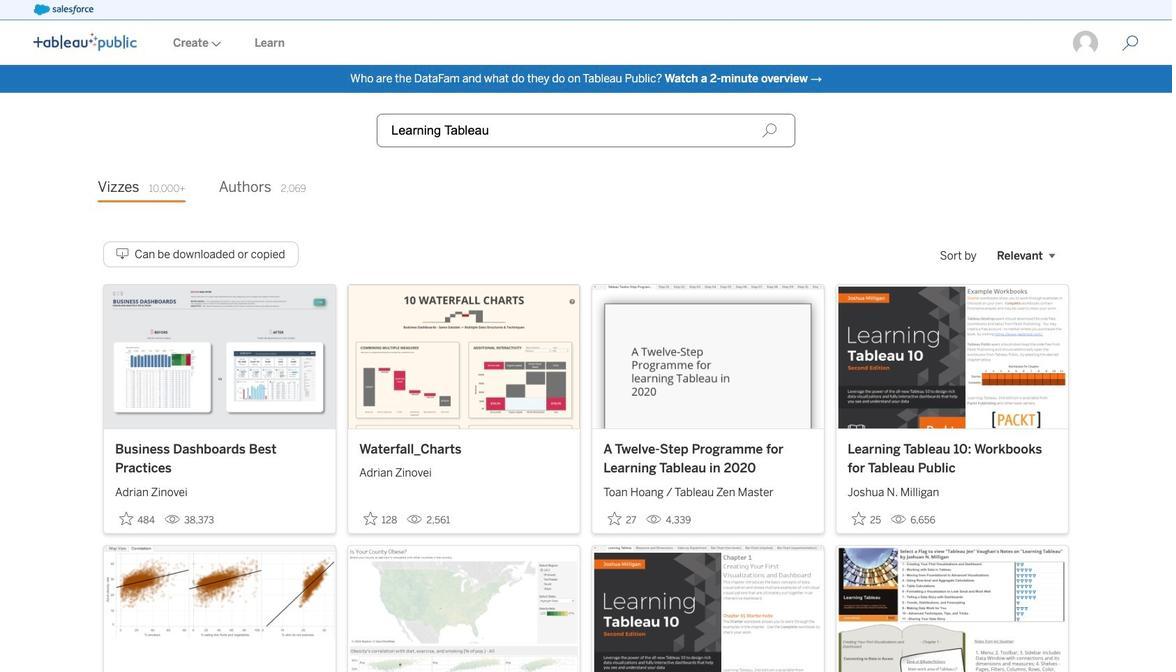 Task type: locate. For each thing, give the bounding box(es) containing it.
salesforce logo image
[[34, 4, 93, 15]]

workbook thumbnail image
[[104, 285, 336, 428], [348, 285, 580, 428], [593, 285, 824, 428], [837, 285, 1069, 428], [104, 546, 336, 672], [348, 546, 580, 672], [593, 546, 824, 672], [837, 546, 1069, 672]]

0 horizontal spatial add favorite image
[[364, 511, 378, 525]]

1 horizontal spatial add favorite image
[[608, 511, 622, 525]]

2 add favorite image from the left
[[852, 511, 866, 525]]

0 horizontal spatial add favorite image
[[119, 511, 133, 525]]

create image
[[209, 41, 221, 47]]

add favorite image
[[364, 511, 378, 525], [852, 511, 866, 525]]

1 add favorite image from the left
[[119, 511, 133, 525]]

Add Favorite button
[[115, 507, 159, 530], [359, 507, 402, 530], [604, 507, 641, 530], [848, 507, 886, 530]]

add favorite image
[[119, 511, 133, 525], [608, 511, 622, 525]]

1 add favorite image from the left
[[364, 511, 378, 525]]

2 add favorite image from the left
[[608, 511, 622, 525]]

1 add favorite button from the left
[[115, 507, 159, 530]]

add favorite image for first add favorite button
[[119, 511, 133, 525]]

1 horizontal spatial add favorite image
[[852, 511, 866, 525]]



Task type: vqa. For each thing, say whether or not it's contained in the screenshot.
Search input field
yes



Task type: describe. For each thing, give the bounding box(es) containing it.
logo image
[[34, 33, 137, 51]]

3 add favorite button from the left
[[604, 507, 641, 530]]

4 add favorite button from the left
[[848, 507, 886, 530]]

search image
[[762, 123, 778, 138]]

Search input field
[[377, 114, 796, 147]]

2 add favorite button from the left
[[359, 507, 402, 530]]

christina.overa image
[[1072, 29, 1100, 57]]

go to search image
[[1106, 35, 1156, 52]]

add favorite image for 3rd add favorite button from left
[[608, 511, 622, 525]]



